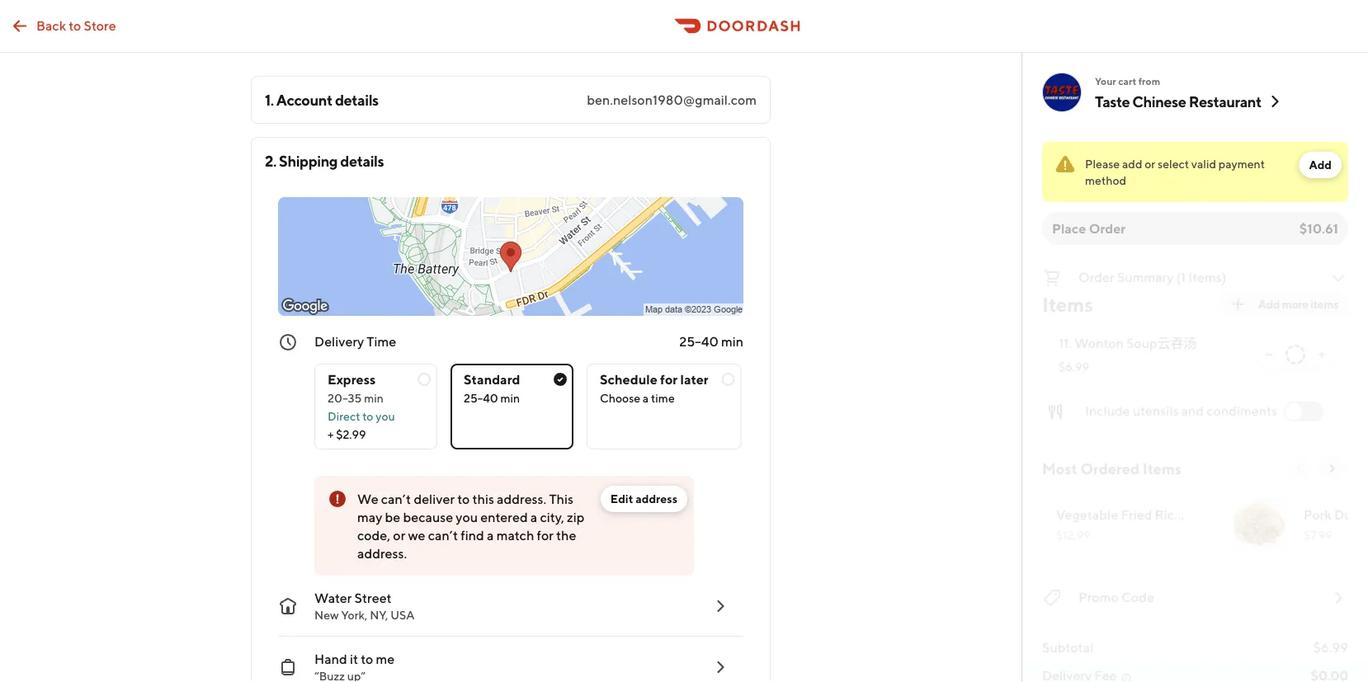 Task type: vqa. For each thing, say whether or not it's contained in the screenshot.
Steamed's Add item to cart icon
no



Task type: describe. For each thing, give the bounding box(es) containing it.
status containing please add or select valid payment method
[[1042, 142, 1348, 202]]

delivery
[[314, 334, 364, 349]]

payment
[[1219, 157, 1265, 171]]

store
[[84, 17, 116, 33]]

1. account details
[[265, 91, 379, 109]]

$2.99
[[336, 428, 366, 442]]

be
[[385, 510, 400, 525]]

1 horizontal spatial can't
[[428, 528, 458, 543]]

none radio inside option group
[[314, 364, 437, 450]]

water
[[314, 590, 352, 606]]

chinese
[[1133, 92, 1186, 110]]

20–35 min direct to you + $2.99
[[328, 392, 395, 442]]

1 horizontal spatial address.
[[497, 491, 546, 507]]

we can't deliver to this address. this may be because you entered a city, zip code, or we can't find a match for the address. status
[[314, 476, 694, 576]]

match
[[497, 528, 534, 543]]

1 horizontal spatial min
[[500, 392, 520, 405]]

standard
[[464, 372, 520, 387]]

add
[[1122, 157, 1143, 171]]

hand it to me button
[[265, 637, 744, 682]]

because
[[403, 510, 453, 525]]

schedule for later
[[600, 372, 709, 387]]

2. shipping details
[[265, 152, 384, 170]]

2. shipping
[[265, 152, 338, 170]]

cart
[[1118, 75, 1137, 87]]

direct
[[328, 410, 360, 423]]

me
[[376, 652, 395, 667]]

to inside we can't deliver to this address. this may be because you entered a city, zip code, or we can't find a match for the address.
[[457, 491, 470, 507]]

we
[[357, 491, 378, 507]]

may
[[357, 510, 382, 525]]

order
[[1089, 221, 1126, 236]]

hand it to me
[[314, 652, 395, 667]]

1. account
[[265, 91, 332, 109]]

to inside 20–35 min direct to you + $2.99
[[363, 410, 373, 423]]

choose a time
[[600, 392, 675, 405]]

you inside we can't deliver to this address. this may be because you entered a city, zip code, or we can't find a match for the address.
[[456, 510, 478, 525]]

city,
[[540, 510, 564, 525]]

method
[[1085, 174, 1127, 187]]

schedule
[[600, 372, 658, 387]]

find
[[461, 528, 484, 543]]

the
[[556, 528, 576, 543]]

back to store link
[[0, 9, 126, 43]]

taste chinese restaurant link
[[1095, 92, 1285, 111]]

min inside 20–35 min direct to you + $2.99
[[364, 392, 384, 405]]

0 horizontal spatial can't
[[381, 491, 411, 507]]

2 horizontal spatial min
[[721, 334, 744, 349]]

to inside button
[[361, 652, 373, 667]]

time
[[651, 392, 675, 405]]

you inside 20–35 min direct to you + $2.99
[[376, 410, 395, 423]]

option group containing express
[[314, 351, 744, 450]]

express
[[328, 372, 376, 387]]



Task type: locate. For each thing, give the bounding box(es) containing it.
address. down code, at bottom left
[[357, 546, 407, 562]]

2 horizontal spatial a
[[643, 392, 649, 405]]

for down city,
[[537, 528, 554, 543]]

edit
[[611, 492, 633, 506]]

add button
[[1299, 152, 1342, 178]]

to right the back
[[69, 17, 81, 33]]

None radio
[[314, 364, 437, 450]]

water street new york,  ny,  usa
[[314, 590, 415, 622]]

for
[[660, 372, 678, 387], [537, 528, 554, 543]]

0 horizontal spatial 25–40 min
[[464, 392, 520, 405]]

None radio
[[451, 364, 574, 450], [587, 364, 742, 450], [451, 364, 574, 450], [587, 364, 742, 450]]

a
[[643, 392, 649, 405], [531, 510, 537, 525], [487, 528, 494, 543]]

details right 1. account
[[335, 91, 379, 109]]

address
[[636, 492, 678, 506]]

delivery time
[[314, 334, 396, 349]]

25–40 min up later
[[679, 334, 744, 349]]

0 vertical spatial details
[[335, 91, 379, 109]]

please
[[1085, 157, 1120, 171]]

back
[[36, 17, 66, 33]]

ny,
[[370, 609, 388, 622]]

you right direct
[[376, 410, 395, 423]]

or
[[1145, 157, 1156, 171], [393, 528, 405, 543]]

or inside we can't deliver to this address. this may be because you entered a city, zip code, or we can't find a match for the address.
[[393, 528, 405, 543]]

0 horizontal spatial 25–40
[[464, 392, 498, 405]]

we
[[408, 528, 425, 543]]

25–40 min
[[679, 334, 744, 349], [464, 392, 520, 405]]

0 vertical spatial for
[[660, 372, 678, 387]]

usa
[[391, 609, 415, 622]]

street
[[354, 590, 392, 606]]

choose
[[600, 392, 640, 405]]

0 vertical spatial a
[[643, 392, 649, 405]]

+
[[328, 428, 334, 442]]

later
[[680, 372, 709, 387]]

to
[[69, 17, 81, 33], [363, 410, 373, 423], [457, 491, 470, 507], [361, 652, 373, 667]]

1 vertical spatial can't
[[428, 528, 458, 543]]

0 vertical spatial address.
[[497, 491, 546, 507]]

back to store
[[36, 17, 116, 33]]

0 vertical spatial 25–40
[[679, 334, 719, 349]]

0 vertical spatial can't
[[381, 491, 411, 507]]

restaurant
[[1189, 92, 1262, 110]]

25–40
[[679, 334, 719, 349], [464, 392, 498, 405]]

1 horizontal spatial you
[[456, 510, 478, 525]]

place order
[[1052, 221, 1126, 236]]

1 vertical spatial a
[[531, 510, 537, 525]]

hand
[[314, 652, 347, 667]]

zip
[[567, 510, 585, 525]]

1 horizontal spatial or
[[1145, 157, 1156, 171]]

code,
[[357, 528, 390, 543]]

0 horizontal spatial for
[[537, 528, 554, 543]]

for inside option group
[[660, 372, 678, 387]]

valid
[[1192, 157, 1216, 171]]

1 vertical spatial 25–40
[[464, 392, 498, 405]]

taste chinese restaurant
[[1095, 92, 1262, 110]]

1 vertical spatial address.
[[357, 546, 407, 562]]

a left time
[[643, 392, 649, 405]]

edit address
[[611, 492, 678, 506]]

can't
[[381, 491, 411, 507], [428, 528, 458, 543]]

to right direct
[[363, 410, 373, 423]]

25–40 min down standard
[[464, 392, 520, 405]]

0 vertical spatial you
[[376, 410, 395, 423]]

0 vertical spatial or
[[1145, 157, 1156, 171]]

or inside please add or select valid payment method
[[1145, 157, 1156, 171]]

we can't deliver to this address. this may be because you entered a city, zip code, or we can't find a match for the address.
[[357, 491, 585, 562]]

details for 1. account details
[[335, 91, 379, 109]]

1 horizontal spatial for
[[660, 372, 678, 387]]

you up find
[[456, 510, 478, 525]]

your
[[1095, 75, 1116, 87]]

0 horizontal spatial you
[[376, 410, 395, 423]]

time
[[367, 334, 396, 349]]

1 vertical spatial for
[[537, 528, 554, 543]]

you
[[376, 410, 395, 423], [456, 510, 478, 525]]

or right add
[[1145, 157, 1156, 171]]

none radio containing express
[[314, 364, 437, 450]]

entered
[[481, 510, 528, 525]]

please add or select valid payment method
[[1085, 157, 1265, 187]]

to left the this
[[457, 491, 470, 507]]

new
[[314, 609, 339, 622]]

york,
[[341, 609, 368, 622]]

1 vertical spatial details
[[340, 152, 384, 170]]

25–40 down standard
[[464, 392, 498, 405]]

0 horizontal spatial min
[[364, 392, 384, 405]]

your cart from
[[1095, 75, 1160, 87]]

from
[[1139, 75, 1160, 87]]

1 horizontal spatial 25–40
[[679, 334, 719, 349]]

add
[[1309, 158, 1332, 172]]

0 vertical spatial 25–40 min
[[679, 334, 744, 349]]

edit address button
[[601, 486, 687, 512]]

a right find
[[487, 528, 494, 543]]

this
[[472, 491, 494, 507]]

20–35
[[328, 392, 362, 405]]

1 horizontal spatial 25–40 min
[[679, 334, 744, 349]]

option group
[[314, 351, 744, 450]]

to right it
[[361, 652, 373, 667]]

address. up entered on the bottom of the page
[[497, 491, 546, 507]]

deliver
[[414, 491, 455, 507]]

1 vertical spatial you
[[456, 510, 478, 525]]

details
[[335, 91, 379, 109], [340, 152, 384, 170]]

1 horizontal spatial a
[[531, 510, 537, 525]]

can't down 'because'
[[428, 528, 458, 543]]

taste
[[1095, 92, 1130, 110]]

1 vertical spatial 25–40 min
[[464, 392, 520, 405]]

select
[[1158, 157, 1189, 171]]

a inside option group
[[643, 392, 649, 405]]

it
[[350, 652, 358, 667]]

ben.nelson1980@gmail.com
[[587, 92, 757, 108]]

place
[[1052, 221, 1086, 236]]

details right the "2. shipping"
[[340, 152, 384, 170]]

0 horizontal spatial address.
[[357, 546, 407, 562]]

$10.61
[[1300, 221, 1339, 236]]

for up time
[[660, 372, 678, 387]]

this
[[549, 491, 573, 507]]

2 vertical spatial a
[[487, 528, 494, 543]]

a left city,
[[531, 510, 537, 525]]

or left we
[[393, 528, 405, 543]]

min
[[721, 334, 744, 349], [364, 392, 384, 405], [500, 392, 520, 405]]

1 vertical spatial or
[[393, 528, 405, 543]]

for inside we can't deliver to this address. this may be because you entered a city, zip code, or we can't find a match for the address.
[[537, 528, 554, 543]]

can't up be
[[381, 491, 411, 507]]

0 horizontal spatial a
[[487, 528, 494, 543]]

25–40 up later
[[679, 334, 719, 349]]

25–40 min inside option group
[[464, 392, 520, 405]]

details for 2. shipping details
[[340, 152, 384, 170]]

status
[[1042, 142, 1348, 202]]

0 horizontal spatial or
[[393, 528, 405, 543]]

address.
[[497, 491, 546, 507], [357, 546, 407, 562]]



